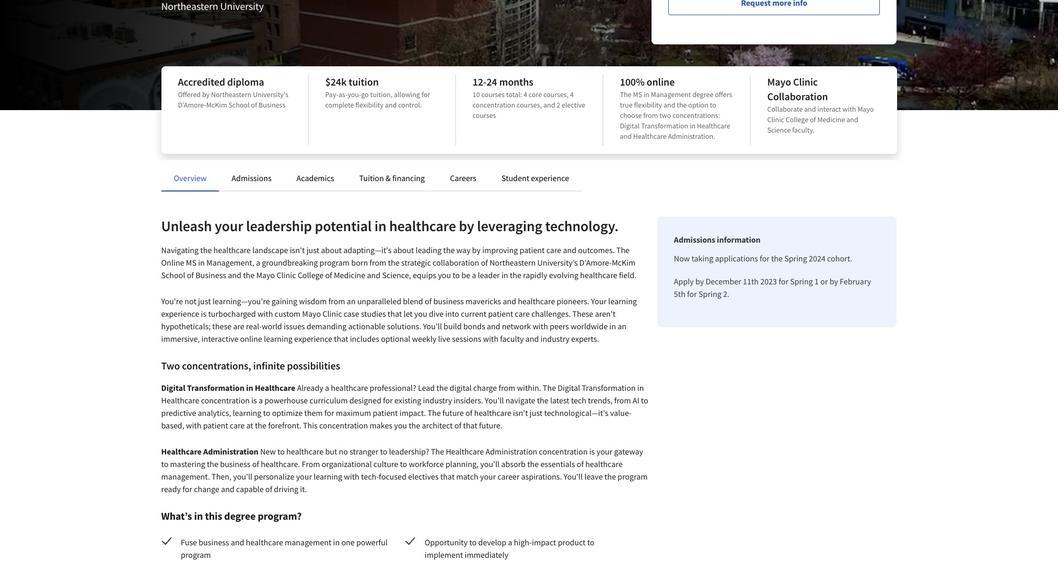 Task type: locate. For each thing, give the bounding box(es) containing it.
healthcare inside already a healthcare professional? lead the digital charge from within. the digital transformation in healthcare concentration is a powerhouse curriculum designed for existing industry insiders. you'll navigate the latest tech trends, from ai to predictive analytics, learning to optimize them for maximum patient impact. the future of healthcare isn't just technological—it's value- based, with patient care at the forefront. this concentration makes you the architect of that future.
[[161, 396, 199, 406]]

2 administration from the left
[[486, 447, 537, 457]]

1 horizontal spatial you
[[414, 309, 427, 319]]

transformation inside already a healthcare professional? lead the digital charge from within. the digital transformation in healthcare concentration is a powerhouse curriculum designed for existing industry insiders. you'll navigate the latest tech trends, from ai to predictive analytics, learning to optimize them for maximum patient impact. the future of healthcare isn't just technological—it's value- based, with patient care at the forefront. this concentration makes you the architect of that future.
[[582, 383, 636, 394]]

learning inside already a healthcare professional? lead the digital charge from within. the digital transformation in healthcare concentration is a powerhouse curriculum designed for existing industry insiders. you'll navigate the latest tech trends, from ai to predictive analytics, learning to optimize them for maximum patient impact. the future of healthcare isn't just technological—it's value- based, with patient care at the forefront. this concentration makes you the architect of that future.
[[233, 408, 262, 419]]

clinic down groundbreaking
[[277, 270, 296, 281]]

electives
[[408, 472, 439, 482]]

a
[[256, 258, 260, 268], [472, 270, 476, 281], [325, 383, 329, 394], [259, 396, 263, 406], [508, 538, 512, 548]]

information
[[717, 235, 761, 245]]

program down "fuse"
[[181, 550, 211, 561]]

1 vertical spatial spring
[[790, 276, 813, 287]]

science,
[[382, 270, 411, 281]]

0 vertical spatial experience
[[531, 173, 569, 183]]

peers
[[550, 321, 569, 332]]

business
[[259, 100, 285, 110], [196, 270, 226, 281]]

pay-
[[325, 90, 339, 99]]

healthcare up predictive
[[161, 396, 199, 406]]

trends,
[[588, 396, 613, 406]]

learning
[[608, 296, 637, 307], [264, 334, 293, 344], [233, 408, 262, 419], [314, 472, 342, 482]]

of up the faculty.
[[810, 115, 816, 124]]

mckim down accredited on the left top
[[206, 100, 227, 110]]

concentration inside the new to healthcare but no stranger to leadership? the healthcare administration concentration is your gateway to mastering the business of healthcare. from organizational culture to workforce planning, you'll absorb the essentials of healthcare management. then, you'll personalize your learning with tech-focused electives that match your career aspirations. you'll leave the program ready for change and capable of driving it.
[[539, 447, 588, 457]]

1 horizontal spatial digital
[[558, 383, 580, 394]]

is up hypotheticals;
[[201, 309, 207, 319]]

program inside . the online ms in management, a groundbreaking program born from the strategic collaboration of northeastern university's d'amore-mckim school of business and the mayo clinic college of medicine and science, equips you to be a leader in the rapidly evolving healthcare field.
[[320, 258, 350, 268]]

1 horizontal spatial care
[[515, 309, 530, 319]]

0 horizontal spatial experience
[[161, 309, 199, 319]]

for right 2023
[[779, 276, 789, 287]]

medicine inside mayo clinic collaboration collaborate and interact with mayo clinic college of medicine and science faculty.
[[818, 115, 845, 124]]

two concentrations, infinite possibilities
[[161, 360, 340, 373]]

for inside '$24k tuition pay-as-you-go tuition, allowing for complete flexibility and control.'
[[422, 90, 430, 99]]

1 horizontal spatial experience
[[294, 334, 332, 344]]

1 horizontal spatial medicine
[[818, 115, 845, 124]]

the left 'latest'
[[537, 396, 549, 406]]

1 horizontal spatial transformation
[[582, 383, 636, 394]]

0 horizontal spatial is
[[201, 309, 207, 319]]

1 horizontal spatial flexibility
[[634, 100, 662, 110]]

1 vertical spatial medicine
[[334, 270, 365, 281]]

to left be
[[453, 270, 460, 281]]

experience up hypotheticals;
[[161, 309, 199, 319]]

1 vertical spatial college
[[298, 270, 324, 281]]

ms
[[633, 90, 642, 99], [186, 258, 196, 268]]

0 horizontal spatial college
[[298, 270, 324, 281]]

with inside already a healthcare professional? lead the digital charge from within. the digital transformation in healthcare concentration is a powerhouse curriculum designed for existing industry insiders. you'll navigate the latest tech trends, from ai to predictive analytics, learning to optimize them for maximum patient impact. the future of healthcare isn't just technological—it's value- based, with patient care at the forefront. this concentration makes you the architect of that future.
[[186, 421, 201, 431]]

your up it.
[[296, 472, 312, 482]]

build
[[444, 321, 462, 332]]

in up ai at bottom right
[[637, 383, 644, 394]]

future.
[[479, 421, 503, 431]]

an right worldwide
[[618, 321, 627, 332]]

24
[[487, 75, 497, 88]]

college
[[786, 115, 808, 124], [298, 270, 324, 281]]

1 horizontal spatial ms
[[633, 90, 642, 99]]

one
[[341, 538, 355, 548]]

2 flexibility from the left
[[634, 100, 662, 110]]

is inside you're not just learning—you're gaining wisdom from an unparalleled blend of business mavericks and healthcare pioneers. your learning experience is turbocharged with custom mayo clinic case studies that let you dive into current patient care challenges. these aren't hypotheticals; these are real-world issues demanding actionable solutions. you'll build bonds and network with peers worldwide in an immersive, interactive online learning experience that includes optional weekly live sessions with faculty and industry experts.
[[201, 309, 207, 319]]

online inside 100% online the ms in management degree offers true flexibility and the option to choose from two concentrations: digital transformation in healthcare and healthcare administration.
[[647, 75, 675, 88]]

born
[[351, 258, 368, 268]]

1 horizontal spatial you'll
[[480, 459, 500, 470]]

healthcare down the two
[[633, 132, 667, 141]]

industry inside already a healthcare professional? lead the digital charge from within. the digital transformation in healthcare concentration is a powerhouse curriculum designed for existing industry insiders. you'll navigate the latest tech trends, from ai to predictive analytics, learning to optimize them for maximum patient impact. the future of healthcare isn't just technological—it's value- based, with patient care at the forefront. this concentration makes you the architect of that future.
[[423, 396, 452, 406]]

0 vertical spatial spring
[[784, 253, 807, 264]]

immediately
[[465, 550, 509, 561]]

1 horizontal spatial 4
[[570, 90, 574, 99]]

ms for .
[[186, 258, 196, 268]]

let
[[404, 309, 413, 319]]

2 horizontal spatial you
[[438, 270, 451, 281]]

turbocharged
[[208, 309, 256, 319]]

1 horizontal spatial business
[[259, 100, 285, 110]]

0 horizontal spatial northeastern
[[211, 90, 251, 99]]

1 vertical spatial isn't
[[513, 408, 528, 419]]

1 vertical spatial online
[[240, 334, 262, 344]]

1 vertical spatial northeastern
[[490, 258, 536, 268]]

0 horizontal spatial you'll
[[485, 396, 504, 406]]

of up wisdom
[[325, 270, 332, 281]]

1 vertical spatial ms
[[186, 258, 196, 268]]

and inside 12-24 months 10 courses total: 4  core courses, 4 concentration courses,  and 2 elective courses
[[543, 100, 555, 110]]

be
[[462, 270, 470, 281]]

patient inside you're not just learning—you're gaining wisdom from an unparalleled blend of business mavericks and healthcare pioneers. your learning experience is turbocharged with custom mayo clinic case studies that let you dive into current patient care challenges. these aren't hypotheticals; these are real-world issues demanding actionable solutions. you'll build bonds and network with peers worldwide in an immersive, interactive online learning experience that includes optional weekly live sessions with faculty and industry experts.
[[488, 309, 513, 319]]

school inside accredited diploma offered by northeastern university's d'amore-mckim school of business
[[229, 100, 250, 110]]

the up 'collaboration'
[[443, 245, 455, 256]]

your
[[591, 296, 607, 307]]

unparalleled
[[357, 296, 401, 307]]

concentration
[[473, 100, 515, 110], [201, 396, 250, 406], [319, 421, 368, 431], [539, 447, 588, 457]]

ms inside . the online ms in management, a groundbreaking program born from the strategic collaboration of northeastern university's d'amore-mckim school of business and the mayo clinic college of medicine and science, equips you to be a leader in the rapidly evolving healthcare field.
[[186, 258, 196, 268]]

you'll up capable
[[233, 472, 252, 482]]

no
[[339, 447, 348, 457]]

for up 2023
[[760, 253, 770, 264]]

1 horizontal spatial administration
[[486, 447, 537, 457]]

0 horizontal spatial administration
[[203, 447, 259, 457]]

0 vertical spatial care
[[546, 245, 561, 256]]

potential
[[315, 217, 372, 236]]

in inside fuse business and healthcare management in one powerful program
[[333, 538, 340, 548]]

navigating
[[161, 245, 199, 256]]

isn't down navigate
[[513, 408, 528, 419]]

just right the not
[[198, 296, 211, 307]]

high-
[[514, 538, 532, 548]]

leave
[[584, 472, 603, 482]]

with inside the new to healthcare but no stranger to leadership? the healthcare administration concentration is your gateway to mastering the business of healthcare. from organizational culture to workforce planning, you'll absorb the essentials of healthcare management. then, you'll personalize your learning with tech-focused electives that match your career aspirations. you'll leave the program ready for change and capable of driving it.
[[344, 472, 359, 482]]

clinic up the demanding
[[323, 309, 342, 319]]

0 vertical spatial admissions
[[232, 173, 272, 183]]

of right essentials
[[577, 459, 584, 470]]

these
[[573, 309, 593, 319]]

for right allowing
[[422, 90, 430, 99]]

1 vertical spatial you
[[414, 309, 427, 319]]

business inside the new to healthcare but no stranger to leadership? the healthcare administration concentration is your gateway to mastering the business of healthcare. from organizational culture to workforce planning, you'll absorb the essentials of healthcare management. then, you'll personalize your learning with tech-focused electives that match your career aspirations. you'll leave the program ready for change and capable of driving it.
[[220, 459, 251, 470]]

science
[[767, 125, 791, 135]]

that left future.
[[463, 421, 477, 431]]

1 horizontal spatial degree
[[693, 90, 714, 99]]

2 vertical spatial business
[[199, 538, 229, 548]]

1 horizontal spatial is
[[251, 396, 257, 406]]

0 vertical spatial industry
[[541, 334, 570, 344]]

1 horizontal spatial d'amore-
[[579, 258, 612, 268]]

healthcare up the 'mastering'
[[161, 447, 202, 457]]

with
[[843, 105, 856, 114], [258, 309, 273, 319], [533, 321, 548, 332], [483, 334, 499, 344], [186, 421, 201, 431], [344, 472, 359, 482]]

maximum
[[336, 408, 371, 419]]

care up the university's
[[546, 245, 561, 256]]

0 vertical spatial program
[[320, 258, 350, 268]]

0 vertical spatial business
[[433, 296, 464, 307]]

you down impact.
[[394, 421, 407, 431]]

d'amore- down outcomes
[[579, 258, 612, 268]]

spring
[[784, 253, 807, 264], [790, 276, 813, 287], [699, 289, 722, 299]]

0 horizontal spatial d'amore-
[[178, 100, 206, 110]]

1 about from the left
[[321, 245, 342, 256]]

2 vertical spatial you
[[394, 421, 407, 431]]

you'll down essentials
[[564, 472, 583, 482]]

healthcare up designed
[[331, 383, 368, 394]]

just up groundbreaking
[[307, 245, 319, 256]]

of
[[251, 100, 257, 110], [810, 115, 816, 124], [481, 258, 488, 268], [187, 270, 194, 281], [325, 270, 332, 281], [425, 296, 432, 307], [466, 408, 473, 419], [454, 421, 461, 431], [252, 459, 259, 470], [577, 459, 584, 470], [265, 484, 272, 495]]

1 vertical spatial program
[[618, 472, 648, 482]]

for down curriculum
[[324, 408, 334, 419]]

patient
[[520, 245, 545, 256], [488, 309, 513, 319], [373, 408, 398, 419], [203, 421, 228, 431]]

0 vertical spatial you'll
[[485, 396, 504, 406]]

2 horizontal spatial is
[[589, 447, 595, 457]]

in inside you're not just learning—you're gaining wisdom from an unparalleled blend of business mavericks and healthcare pioneers. your learning experience is turbocharged with custom mayo clinic case studies that let you dive into current patient care challenges. these aren't hypotheticals; these are real-world issues demanding actionable solutions. you'll build bonds and network with peers worldwide in an immersive, interactive online learning experience that includes optional weekly live sessions with faculty and industry experts.
[[609, 321, 616, 332]]

transformation down the two
[[641, 121, 688, 131]]

1 vertical spatial just
[[198, 296, 211, 307]]

you inside . the online ms in management, a groundbreaking program born from the strategic collaboration of northeastern university's d'amore-mckim school of business and the mayo clinic college of medicine and science, equips you to be a leader in the rapidly evolving healthcare field.
[[438, 270, 451, 281]]

1 flexibility from the left
[[355, 100, 384, 110]]

business down university's
[[259, 100, 285, 110]]

0 vertical spatial d'amore-
[[178, 100, 206, 110]]

healthcare inside fuse business and healthcare management in one powerful program
[[246, 538, 283, 548]]

ms inside 100% online the ms in management degree offers true flexibility and the option to choose from two concentrations: digital transformation in healthcare and healthcare administration.
[[633, 90, 642, 99]]

spring left 2.
[[699, 289, 722, 299]]

patient up the network
[[488, 309, 513, 319]]

1 horizontal spatial about
[[393, 245, 414, 256]]

infinite
[[253, 360, 285, 373]]

designed
[[349, 396, 381, 406]]

1 vertical spatial you'll
[[564, 472, 583, 482]]

makes
[[370, 421, 392, 431]]

1 vertical spatial admissions
[[674, 235, 715, 245]]

real-
[[246, 321, 262, 332]]

1 horizontal spatial northeastern
[[490, 258, 536, 268]]

mayo down landscape
[[256, 270, 275, 281]]

experience down the demanding
[[294, 334, 332, 344]]

issues
[[284, 321, 305, 332]]

the up architect
[[428, 408, 441, 419]]

admissions
[[232, 173, 272, 183], [674, 235, 715, 245]]

2.
[[723, 289, 729, 299]]

business up 'into'
[[433, 296, 464, 307]]

tuition,
[[370, 90, 393, 99]]

spring left 2024
[[784, 253, 807, 264]]

of up dive
[[425, 296, 432, 307]]

2 vertical spatial experience
[[294, 334, 332, 344]]

mavericks
[[466, 296, 501, 307]]

collaboration
[[767, 90, 828, 103]]

0 horizontal spatial medicine
[[334, 270, 365, 281]]

0 horizontal spatial industry
[[423, 396, 452, 406]]

collaboration
[[433, 258, 479, 268]]

the down healthcare administration
[[207, 459, 218, 470]]

flexibility inside 100% online the ms in management degree offers true flexibility and the option to choose from two concentrations: digital transformation in healthcare and healthcare administration.
[[634, 100, 662, 110]]

0 horizontal spatial you
[[394, 421, 407, 431]]

care up the network
[[515, 309, 530, 319]]

of down insiders.
[[466, 408, 473, 419]]

1 horizontal spatial just
[[307, 245, 319, 256]]

1 vertical spatial you'll
[[233, 472, 252, 482]]

1
[[815, 276, 819, 287]]

2023
[[760, 276, 777, 287]]

0 horizontal spatial care
[[230, 421, 245, 431]]

clinic
[[793, 75, 818, 88], [767, 115, 784, 124], [277, 270, 296, 281], [323, 309, 342, 319]]

the down management
[[677, 100, 687, 110]]

2 horizontal spatial experience
[[531, 173, 569, 183]]

northeastern down diploma
[[211, 90, 251, 99]]

1 vertical spatial industry
[[423, 396, 452, 406]]

the inside 100% online the ms in management degree offers true flexibility and the option to choose from two concentrations: digital transformation in healthcare and healthcare administration.
[[620, 90, 632, 99]]

is inside already a healthcare professional? lead the digital charge from within. the digital transformation in healthcare concentration is a powerhouse curriculum designed for existing industry insiders. you'll navigate the latest tech trends, from ai to predictive analytics, learning to optimize them for maximum patient impact. the future of healthcare isn't just technological—it's value- based, with patient care at the forefront. this concentration makes you the architect of that future.
[[251, 396, 257, 406]]

apply by december 11th 2023 for spring 1 or by february 5th for spring 2.
[[674, 276, 871, 299]]

you'll
[[480, 459, 500, 470], [233, 472, 252, 482]]

0 vertical spatial online
[[647, 75, 675, 88]]

0 horizontal spatial transformation
[[187, 383, 244, 394]]

1 horizontal spatial program
[[320, 258, 350, 268]]

program left born
[[320, 258, 350, 268]]

program down gateway
[[618, 472, 648, 482]]

0 horizontal spatial ms
[[186, 258, 196, 268]]

2 vertical spatial is
[[589, 447, 595, 457]]

healthcare inside you're not just learning—you're gaining wisdom from an unparalleled blend of business mavericks and healthcare pioneers. your learning experience is turbocharged with custom mayo clinic case studies that let you dive into current patient care challenges. these aren't hypotheticals; these are real-world issues demanding actionable solutions. you'll build bonds and network with peers worldwide in an immersive, interactive online learning experience that includes optional weekly live sessions with faculty and industry experts.
[[518, 296, 555, 307]]

admissions for admissions
[[232, 173, 272, 183]]

dive
[[429, 309, 444, 319]]

1 vertical spatial school
[[161, 270, 185, 281]]

from up case
[[328, 296, 345, 307]]

0 vertical spatial degree
[[693, 90, 714, 99]]

2 horizontal spatial transformation
[[641, 121, 688, 131]]

courses down 10
[[473, 111, 496, 120]]

new to healthcare but no stranger to leadership? the healthcare administration concentration is your gateway to mastering the business of healthcare. from organizational culture to workforce planning, you'll absorb the essentials of healthcare management. then, you'll personalize your learning with tech-focused electives that match your career aspirations. you'll leave the program ready for change and capable of driving it.
[[161, 447, 648, 495]]

gateway
[[614, 447, 643, 457]]

unleash
[[161, 217, 212, 236]]

1 horizontal spatial isn't
[[513, 408, 528, 419]]

flexibility down go
[[355, 100, 384, 110]]

just down navigate
[[530, 408, 543, 419]]

university's
[[253, 90, 288, 99]]

ms for 100%
[[633, 90, 642, 99]]

0 vertical spatial you'll
[[480, 459, 500, 470]]

1 horizontal spatial college
[[786, 115, 808, 124]]

for inside the new to healthcare but no stranger to leadership? the healthcare administration concentration is your gateway to mastering the business of healthcare. from organizational culture to workforce planning, you'll absorb the essentials of healthcare management. then, you'll personalize your learning with tech-focused electives that match your career aspirations. you'll leave the program ready for change and capable of driving it.
[[182, 484, 192, 495]]

0 horizontal spatial flexibility
[[355, 100, 384, 110]]

careers link
[[450, 173, 476, 183]]

concentration down 10
[[473, 100, 515, 110]]

spring left 1
[[790, 276, 813, 287]]

admissions for admissions information
[[674, 235, 715, 245]]

2 horizontal spatial just
[[530, 408, 543, 419]]

with down organizational
[[344, 472, 359, 482]]

with down challenges.
[[533, 321, 548, 332]]

online down real-
[[240, 334, 262, 344]]

and inside the new to healthcare but no stranger to leadership? the healthcare administration concentration is your gateway to mastering the business of healthcare. from organizational culture to workforce planning, you'll absorb the essentials of healthcare management. then, you'll personalize your learning with tech-focused electives that match your career aspirations. you'll leave the program ready for change and capable of driving it.
[[221, 484, 234, 495]]

college inside . the online ms in management, a groundbreaking program born from the strategic collaboration of northeastern university's d'amore-mckim school of business and the mayo clinic college of medicine and science, equips you to be a leader in the rapidly evolving healthcare field.
[[298, 270, 324, 281]]

administration up then,
[[203, 447, 259, 457]]

1 vertical spatial courses,
[[517, 100, 542, 110]]

2 vertical spatial just
[[530, 408, 543, 419]]

with right the interact on the top right
[[843, 105, 856, 114]]

faculty.
[[792, 125, 815, 135]]

concentrations:
[[673, 111, 720, 120]]

mckim up field.
[[612, 258, 636, 268]]

0 vertical spatial northeastern
[[211, 90, 251, 99]]

fuse
[[181, 538, 197, 548]]

you'll inside the new to healthcare but no stranger to leadership? the healthcare administration concentration is your gateway to mastering the business of healthcare. from organizational culture to workforce planning, you'll absorb the essentials of healthcare management. then, you'll personalize your learning with tech-focused electives that match your career aspirations. you'll leave the program ready for change and capable of driving it.
[[564, 472, 583, 482]]

0 horizontal spatial mckim
[[206, 100, 227, 110]]

just inside you're not just learning—you're gaining wisdom from an unparalleled blend of business mavericks and healthcare pioneers. your learning experience is turbocharged with custom mayo clinic case studies that let you dive into current patient care challenges. these aren't hypotheticals; these are real-world issues demanding actionable solutions. you'll build bonds and network with peers worldwide in an immersive, interactive online learning experience that includes optional weekly live sessions with faculty and industry experts.
[[198, 296, 211, 307]]

to inside 100% online the ms in management degree offers true flexibility and the option to choose from two concentrations: digital transformation in healthcare and healthcare administration.
[[710, 100, 716, 110]]

1 vertical spatial is
[[251, 396, 257, 406]]

concentration up essentials
[[539, 447, 588, 457]]

northeastern inside accredited diploma offered by northeastern university's d'amore-mckim school of business
[[211, 90, 251, 99]]

0 horizontal spatial 4
[[524, 90, 527, 99]]

the up 'latest'
[[543, 383, 556, 394]]

ai
[[633, 396, 639, 406]]

apply
[[674, 276, 694, 287]]

healthcare down outcomes
[[580, 270, 617, 281]]

two
[[660, 111, 671, 120]]

1 horizontal spatial courses,
[[543, 90, 569, 99]]

absorb
[[501, 459, 526, 470]]

2024
[[809, 253, 826, 264]]

careers
[[450, 173, 476, 183]]

medicine down born
[[334, 270, 365, 281]]

northeastern inside . the online ms in management, a groundbreaking program born from the strategic collaboration of northeastern university's d'amore-mckim school of business and the mayo clinic college of medicine and science, equips you to be a leader in the rapidly evolving healthcare field.
[[490, 258, 536, 268]]

healthcare up the planning,
[[446, 447, 484, 457]]

1 horizontal spatial mckim
[[612, 258, 636, 268]]

1 horizontal spatial industry
[[541, 334, 570, 344]]

now taking applications for the spring 2024 cohort.
[[674, 253, 852, 264]]

you'll inside already a healthcare professional? lead the digital charge from within. the digital transformation in healthcare concentration is a powerhouse curriculum designed for existing industry insiders. you'll navigate the latest tech trends, from ai to predictive analytics, learning to optimize them for maximum patient impact. the future of healthcare isn't just technological—it's value- based, with patient care at the forefront. this concentration makes you the architect of that future.
[[485, 396, 504, 406]]

healthcare.
[[261, 459, 300, 470]]

d'amore- inside accredited diploma offered by northeastern university's d'amore-mckim school of business
[[178, 100, 206, 110]]

administration inside the new to healthcare but no stranger to leadership? the healthcare administration concentration is your gateway to mastering the business of healthcare. from organizational culture to workforce planning, you'll absorb the essentials of healthcare management. then, you'll personalize your learning with tech-focused electives that match your career aspirations. you'll leave the program ready for change and capable of driving it.
[[486, 447, 537, 457]]

2 horizontal spatial program
[[618, 472, 648, 482]]

mayo down wisdom
[[302, 309, 321, 319]]

driving
[[274, 484, 298, 495]]

the inside the new to healthcare but no stranger to leadership? the healthcare administration concentration is your gateway to mastering the business of healthcare. from organizational culture to workforce planning, you'll absorb the essentials of healthcare management. then, you'll personalize your learning with tech-focused electives that match your career aspirations. you'll leave the program ready for change and capable of driving it.
[[431, 447, 444, 457]]

4
[[524, 90, 527, 99], [570, 90, 574, 99]]

them
[[304, 408, 323, 419]]

0 horizontal spatial degree
[[224, 510, 256, 523]]

a left high-
[[508, 538, 512, 548]]

to inside . the online ms in management, a groundbreaking program born from the strategic collaboration of northeastern university's d'amore-mckim school of business and the mayo clinic college of medicine and science, equips you to be a leader in the rapidly evolving healthcare field.
[[453, 270, 460, 281]]

opportunity to develop a high-impact product to implement immediately
[[425, 538, 595, 561]]

program inside fuse business and healthcare management in one powerful program
[[181, 550, 211, 561]]

management,
[[206, 258, 254, 268]]

1 administration from the left
[[203, 447, 259, 457]]

at
[[246, 421, 253, 431]]

to up culture
[[380, 447, 387, 457]]

0 vertical spatial mckim
[[206, 100, 227, 110]]

the
[[677, 100, 687, 110], [200, 245, 212, 256], [443, 245, 455, 256], [771, 253, 783, 264], [388, 258, 400, 268], [243, 270, 255, 281], [510, 270, 521, 281], [437, 383, 448, 394], [537, 396, 549, 406], [255, 421, 267, 431], [409, 421, 420, 431], [207, 459, 218, 470], [527, 459, 539, 470], [605, 472, 616, 482]]

d'amore- inside . the online ms in management, a groundbreaking program born from the strategic collaboration of northeastern university's d'amore-mckim school of business and the mayo clinic college of medicine and science, equips you to be a leader in the rapidly evolving healthcare field.
[[579, 258, 612, 268]]

healthcare
[[697, 121, 730, 131], [633, 132, 667, 141], [255, 383, 295, 394], [161, 396, 199, 406], [161, 447, 202, 457], [446, 447, 484, 457]]

d'amore- down offered
[[178, 100, 206, 110]]

learning up at
[[233, 408, 262, 419]]

digital down choose
[[620, 121, 640, 131]]

what's
[[161, 510, 192, 523]]

2 vertical spatial care
[[230, 421, 245, 431]]

transformation up trends,
[[582, 383, 636, 394]]

school inside . the online ms in management, a groundbreaking program born from the strategic collaboration of northeastern university's d'amore-mckim school of business and the mayo clinic college of medicine and science, equips you to be a leader in the rapidly evolving healthcare field.
[[161, 270, 185, 281]]

college inside mayo clinic collaboration collaborate and interact with mayo clinic college of medicine and science faculty.
[[786, 115, 808, 124]]

business down management, on the left
[[196, 270, 226, 281]]

program
[[320, 258, 350, 268], [618, 472, 648, 482], [181, 550, 211, 561]]

0 vertical spatial ms
[[633, 90, 642, 99]]

2 vertical spatial spring
[[699, 289, 722, 299]]

program for groundbreaking
[[320, 258, 350, 268]]

of inside you're not just learning—you're gaining wisdom from an unparalleled blend of business mavericks and healthcare pioneers. your learning experience is turbocharged with custom mayo clinic case studies that let you dive into current patient care challenges. these aren't hypotheticals; these are real-world issues demanding actionable solutions. you'll build bonds and network with peers worldwide in an immersive, interactive online learning experience that includes optional weekly live sessions with faculty and industry experts.
[[425, 296, 432, 307]]

digital down two
[[161, 383, 185, 394]]

curriculum
[[310, 396, 348, 406]]

1 vertical spatial care
[[515, 309, 530, 319]]

for down management.
[[182, 484, 192, 495]]

0 vertical spatial an
[[347, 296, 356, 307]]

school down online
[[161, 270, 185, 281]]

faculty
[[500, 334, 524, 344]]

concentration down digital transformation in healthcare on the bottom of page
[[201, 396, 250, 406]]

care inside you're not just learning—you're gaining wisdom from an unparalleled blend of business mavericks and healthcare pioneers. your learning experience is turbocharged with custom mayo clinic case studies that let you dive into current patient care challenges. these aren't hypotheticals; these are real-world issues demanding actionable solutions. you'll build bonds and network with peers worldwide in an immersive, interactive online learning experience that includes optional weekly live sessions with faculty and industry experts.
[[515, 309, 530, 319]]

concentration inside 12-24 months 10 courses total: 4  core courses, 4 concentration courses,  and 2 elective courses
[[473, 100, 515, 110]]

transformation inside 100% online the ms in management degree offers true flexibility and the option to choose from two concentrations: digital transformation in healthcare and healthcare administration.
[[641, 121, 688, 131]]

the up true
[[620, 90, 632, 99]]

1 vertical spatial an
[[618, 321, 627, 332]]

it.
[[300, 484, 307, 495]]

and inside '$24k tuition pay-as-you-go tuition, allowing for complete flexibility and control.'
[[385, 100, 397, 110]]

0 vertical spatial is
[[201, 309, 207, 319]]



Task type: vqa. For each thing, say whether or not it's contained in the screenshot.
17 minutes 32 seconds element
no



Task type: describe. For each thing, give the bounding box(es) containing it.
with up world
[[258, 309, 273, 319]]

personalize
[[254, 472, 294, 482]]

healthcare inside . the online ms in management, a groundbreaking program born from the strategic collaboration of northeastern university's d'amore-mckim school of business and the mayo clinic college of medicine and science, equips you to be a leader in the rapidly evolving healthcare field.
[[580, 270, 617, 281]]

a left powerhouse
[[259, 396, 263, 406]]

collaborate
[[767, 105, 803, 114]]

gaining
[[272, 296, 297, 307]]

healthcare up leading
[[389, 217, 456, 236]]

with down bonds
[[483, 334, 499, 344]]

you inside already a healthcare professional? lead the digital charge from within. the digital transformation in healthcare concentration is a powerhouse curriculum designed for existing industry insiders. you'll navigate the latest tech trends, from ai to predictive analytics, learning to optimize them for maximum patient impact. the future of healthcare isn't just technological—it's value- based, with patient care at the forefront. this concentration makes you the architect of that future.
[[394, 421, 407, 431]]

of down the personalize
[[265, 484, 272, 495]]

optimize
[[272, 408, 303, 419]]

tuition & financing link
[[359, 173, 425, 183]]

that inside already a healthcare professional? lead the digital charge from within. the digital transformation in healthcare concentration is a powerhouse curriculum designed for existing industry insiders. you'll navigate the latest tech trends, from ai to predictive analytics, learning to optimize them for maximum patient impact. the future of healthcare isn't just technological—it's value- based, with patient care at the forefront. this concentration makes you the architect of that future.
[[463, 421, 477, 431]]

that inside the new to healthcare but no stranger to leadership? the healthcare administration concentration is your gateway to mastering the business of healthcare. from organizational culture to workforce planning, you'll absorb the essentials of healthcare management. then, you'll personalize your learning with tech-focused electives that match your career aspirations. you'll leave the program ready for change and capable of driving it.
[[440, 472, 455, 482]]

learning up the aren't
[[608, 296, 637, 307]]

the down management, on the left
[[243, 270, 255, 281]]

student experience
[[502, 173, 569, 183]]

healthcare up future.
[[474, 408, 511, 419]]

from inside . the online ms in management, a groundbreaking program born from the strategic collaboration of northeastern university's d'amore-mckim school of business and the mayo clinic college of medicine and science, equips you to be a leader in the rapidly evolving healthcare field.
[[370, 258, 386, 268]]

0 horizontal spatial you'll
[[233, 472, 252, 482]]

2 4 from the left
[[570, 90, 574, 99]]

but
[[325, 447, 337, 457]]

optional
[[381, 334, 410, 344]]

to down leadership?
[[400, 459, 407, 470]]

management.
[[161, 472, 210, 482]]

a right be
[[472, 270, 476, 281]]

by right or at the right of the page
[[830, 276, 838, 287]]

a up curriculum
[[325, 383, 329, 394]]

navigate
[[506, 396, 535, 406]]

1 vertical spatial experience
[[161, 309, 199, 319]]

healthcare inside the new to healthcare but no stranger to leadership? the healthcare administration concentration is your gateway to mastering the business of healthcare. from organizational culture to workforce planning, you'll absorb the essentials of healthcare management. then, you'll personalize your learning with tech-focused electives that match your career aspirations. you'll leave the program ready for change and capable of driving it.
[[446, 447, 484, 457]]

tech
[[571, 396, 586, 406]]

in left the this
[[194, 510, 203, 523]]

to right ai at bottom right
[[641, 396, 648, 406]]

possibilities
[[287, 360, 340, 373]]

leveraging
[[477, 217, 542, 236]]

to up healthcare.
[[277, 447, 285, 457]]

0 horizontal spatial isn't
[[290, 245, 305, 256]]

by right apply
[[696, 276, 704, 287]]

digital
[[450, 383, 472, 394]]

the inside 100% online the ms in management degree offers true flexibility and the option to choose from two concentrations: digital transformation in healthcare and healthcare administration.
[[677, 100, 687, 110]]

to left the 'mastering'
[[161, 459, 168, 470]]

admissions information
[[674, 235, 761, 245]]

0 vertical spatial courses
[[481, 90, 505, 99]]

of up the not
[[187, 270, 194, 281]]

new
[[260, 447, 276, 457]]

by inside accredited diploma offered by northeastern university's d'amore-mckim school of business
[[202, 90, 210, 99]]

landscape
[[252, 245, 288, 256]]

degree inside 100% online the ms in management degree offers true flexibility and the option to choose from two concentrations: digital transformation in healthcare and healthcare administration.
[[693, 90, 714, 99]]

professional?
[[370, 383, 416, 394]]

mayo inside you're not just learning—you're gaining wisdom from an unparalleled blend of business mavericks and healthcare pioneers. your learning experience is turbocharged with custom mayo clinic case studies that let you dive into current patient care challenges. these aren't hypotheticals; these are real-world issues demanding actionable solutions. you'll build bonds and network with peers worldwide in an immersive, interactive online learning experience that includes optional weekly live sessions with faculty and industry experts.
[[302, 309, 321, 319]]

forefront.
[[268, 421, 301, 431]]

diploma
[[227, 75, 264, 88]]

business inside accredited diploma offered by northeastern university's d'amore-mckim school of business
[[259, 100, 285, 110]]

your left career
[[480, 472, 496, 482]]

into
[[445, 309, 459, 319]]

to left the optimize
[[263, 408, 270, 419]]

the down impact.
[[409, 421, 420, 431]]

of up the personalize
[[252, 459, 259, 470]]

medicine inside . the online ms in management, a groundbreaking program born from the strategic collaboration of northeastern university's d'amore-mckim school of business and the mayo clinic college of medicine and science, equips you to be a leader in the rapidly evolving healthcare field.
[[334, 270, 365, 281]]

2 about from the left
[[393, 245, 414, 256]]

live
[[438, 334, 450, 344]]

ready
[[161, 484, 181, 495]]

accredited
[[178, 75, 225, 88]]

in right leader
[[502, 270, 508, 281]]

healthcare up leave
[[585, 459, 623, 470]]

0 vertical spatial courses,
[[543, 90, 569, 99]]

that left let
[[388, 309, 402, 319]]

12-
[[473, 75, 487, 88]]

digital inside 100% online the ms in management degree offers true flexibility and the option to choose from two concentrations: digital transformation in healthcare and healthcare administration.
[[620, 121, 640, 131]]

clinic inside . the online ms in management, a groundbreaking program born from the strategic collaboration of northeastern university's d'amore-mckim school of business and the mayo clinic college of medicine and science, equips you to be a leader in the rapidly evolving healthcare field.
[[277, 270, 296, 281]]

1 horizontal spatial an
[[618, 321, 627, 332]]

mayo clinic collaboration collaborate and interact with mayo clinic college of medicine and science faculty.
[[767, 75, 874, 135]]

true
[[620, 100, 633, 110]]

blend
[[403, 296, 423, 307]]

choose
[[620, 111, 642, 120]]

business inside fuse business and healthcare management in one powerful program
[[199, 538, 229, 548]]

improving
[[482, 245, 518, 256]]

elective
[[562, 100, 585, 110]]

powerful
[[356, 538, 388, 548]]

accredited diploma offered by northeastern university's d'amore-mckim school of business
[[178, 75, 288, 110]]

mayo inside . the online ms in management, a groundbreaking program born from the strategic collaboration of northeastern university's d'amore-mckim school of business and the mayo clinic college of medicine and science, equips you to be a leader in the rapidly evolving healthcare field.
[[256, 270, 275, 281]]

digital inside already a healthcare professional? lead the digital charge from within. the digital transformation in healthcare concentration is a powerhouse curriculum designed for existing industry insiders. you'll navigate the latest tech trends, from ai to predictive analytics, learning to optimize them for maximum patient impact. the future of healthcare isn't just technological—it's value- based, with patient care at the forefront. this concentration makes you the architect of that future.
[[558, 383, 580, 394]]

0 horizontal spatial digital
[[161, 383, 185, 394]]

technology.
[[545, 217, 619, 236]]

mayo up collaboration
[[767, 75, 791, 88]]

by up way
[[459, 217, 474, 236]]

1 4 from the left
[[524, 90, 527, 99]]

from inside 100% online the ms in management degree offers true flexibility and the option to choose from two concentrations: digital transformation in healthcare and healthcare administration.
[[643, 111, 658, 120]]

healthcare down concentrations:
[[697, 121, 730, 131]]

just inside already a healthcare professional? lead the digital charge from within. the digital transformation in healthcare concentration is a powerhouse curriculum designed for existing industry insiders. you'll navigate the latest tech trends, from ai to predictive analytics, learning to optimize them for maximum patient impact. the future of healthcare isn't just technological—it's value- based, with patient care at the forefront. this concentration makes you the architect of that future.
[[530, 408, 543, 419]]

1 vertical spatial courses
[[473, 111, 496, 120]]

industry inside you're not just learning—you're gaining wisdom from an unparalleled blend of business mavericks and healthcare pioneers. your learning experience is turbocharged with custom mayo clinic case studies that let you dive into current patient care challenges. these aren't hypotheticals; these are real-world issues demanding actionable solutions. you'll build bonds and network with peers worldwide in an immersive, interactive online learning experience that includes optional weekly live sessions with faculty and industry experts.
[[541, 334, 570, 344]]

implement
[[425, 550, 463, 561]]

in up administration.
[[690, 121, 696, 131]]

of down future
[[454, 421, 461, 431]]

and inside fuse business and healthcare management in one powerful program
[[231, 538, 244, 548]]

learning down world
[[264, 334, 293, 344]]

core
[[529, 90, 542, 99]]

the right lead
[[437, 383, 448, 394]]

the right navigating
[[200, 245, 212, 256]]

5th
[[674, 289, 686, 299]]

world
[[262, 321, 282, 332]]

powerhouse
[[264, 396, 308, 406]]

flexibility inside '$24k tuition pay-as-you-go tuition, allowing for complete flexibility and control.'
[[355, 100, 384, 110]]

you inside you're not just learning—you're gaining wisdom from an unparalleled blend of business mavericks and healthcare pioneers. your learning experience is turbocharged with custom mayo clinic case studies that let you dive into current patient care challenges. these aren't hypotheticals; these are real-world issues demanding actionable solutions. you'll build bonds and network with peers worldwide in an immersive, interactive online learning experience that includes optional weekly live sessions with faculty and industry experts.
[[414, 309, 427, 319]]

to up immediately
[[469, 538, 477, 548]]

to right product
[[587, 538, 595, 548]]

then,
[[212, 472, 232, 482]]

isn't inside already a healthcare professional? lead the digital charge from within. the digital transformation in healthcare concentration is a powerhouse curriculum designed for existing industry insiders. you'll navigate the latest tech trends, from ai to predictive analytics, learning to optimize them for maximum patient impact. the future of healthcare isn't just technological—it's value- based, with patient care at the forefront. this concentration makes you the architect of that future.
[[513, 408, 528, 419]]

$24k tuition pay-as-you-go tuition, allowing for complete flexibility and control.
[[325, 75, 430, 110]]

the up science,
[[388, 258, 400, 268]]

strategic
[[401, 258, 431, 268]]

business inside you're not just learning—you're gaining wisdom from an unparalleled blend of business mavericks and healthcare pioneers. your learning experience is turbocharged with custom mayo clinic case studies that let you dive into current patient care challenges. these aren't hypotheticals; these are real-world issues demanding actionable solutions. you'll build bonds and network with peers worldwide in an immersive, interactive online learning experience that includes optional weekly live sessions with faculty and industry experts.
[[433, 296, 464, 307]]

product
[[558, 538, 586, 548]]

1 vertical spatial degree
[[224, 510, 256, 523]]

total:
[[506, 90, 522, 99]]

from up value-
[[614, 396, 631, 406]]

in down two concentrations, infinite possibilities
[[246, 383, 253, 394]]

current
[[461, 309, 487, 319]]

clinic up collaboration
[[793, 75, 818, 88]]

learning inside the new to healthcare but no stranger to leadership? the healthcare administration concentration is your gateway to mastering the business of healthcare. from organizational culture to workforce planning, you'll absorb the essentials of healthcare management. then, you'll personalize your learning with tech-focused electives that match your career aspirations. you'll leave the program ready for change and capable of driving it.
[[314, 472, 342, 482]]

by right way
[[472, 245, 481, 256]]

mckim inside . the online ms in management, a groundbreaking program born from the strategic collaboration of northeastern university's d'amore-mckim school of business and the mayo clinic college of medicine and science, equips you to be a leader in the rapidly evolving healthcare field.
[[612, 258, 636, 268]]

leadership
[[246, 217, 312, 236]]

latest
[[550, 396, 569, 406]]

is inside the new to healthcare but no stranger to leadership? the healthcare administration concentration is your gateway to mastering the business of healthcare. from organizational culture to workforce planning, you'll absorb the essentials of healthcare management. then, you'll personalize your learning with tech-focused electives that match your career aspirations. you'll leave the program ready for change and capable of driving it.
[[589, 447, 595, 457]]

in inside already a healthcare professional? lead the digital charge from within. the digital transformation in healthcare concentration is a powerhouse curriculum designed for existing industry insiders. you'll navigate the latest tech trends, from ai to predictive analytics, learning to optimize them for maximum patient impact. the future of healthcare isn't just technological—it's value- based, with patient care at the forefront. this concentration makes you the architect of that future.
[[637, 383, 644, 394]]

the inside . the online ms in management, a groundbreaking program born from the strategic collaboration of northeastern university's d'amore-mckim school of business and the mayo clinic college of medicine and science, equips you to be a leader in the rapidly evolving healthcare field.
[[616, 245, 630, 256]]

for right 5th
[[687, 289, 697, 299]]

that down the demanding
[[334, 334, 348, 344]]

100% online the ms in management degree offers true flexibility and the option to choose from two concentrations: digital transformation in healthcare and healthcare administration.
[[620, 75, 732, 141]]

a inside opportunity to develop a high-impact product to implement immediately
[[508, 538, 512, 548]]

not
[[185, 296, 196, 307]]

the right at
[[255, 421, 267, 431]]

charge
[[473, 383, 497, 394]]

healthcare up from
[[286, 447, 324, 457]]

offers
[[715, 90, 732, 99]]

solutions.
[[387, 321, 421, 332]]

from inside you're not just learning—you're gaining wisdom from an unparalleled blend of business mavericks and healthcare pioneers. your learning experience is turbocharged with custom mayo clinic case studies that let you dive into current patient care challenges. these aren't hypotheticals; these are real-world issues demanding actionable solutions. you'll build bonds and network with peers worldwide in an immersive, interactive online learning experience that includes optional weekly live sessions with faculty and industry experts.
[[328, 296, 345, 307]]

with inside mayo clinic collaboration collaborate and interact with mayo clinic college of medicine and science faculty.
[[843, 105, 856, 114]]

custom
[[275, 309, 301, 319]]

mayo right the interact on the top right
[[858, 105, 874, 114]]

for down professional?
[[383, 396, 393, 406]]

interact
[[818, 105, 841, 114]]

hypotheticals;
[[161, 321, 211, 332]]

healthcare up management, on the left
[[214, 245, 251, 256]]

the up 2023
[[771, 253, 783, 264]]

tuition
[[349, 75, 379, 88]]

essentials
[[541, 459, 575, 470]]

go
[[361, 90, 369, 99]]

capable
[[236, 484, 264, 495]]

healthcare up powerhouse
[[255, 383, 295, 394]]

patient up makes
[[373, 408, 398, 419]]

these
[[212, 321, 232, 332]]

academics
[[297, 173, 334, 183]]

of inside mayo clinic collaboration collaborate and interact with mayo clinic college of medicine and science faculty.
[[810, 115, 816, 124]]

lead
[[418, 383, 435, 394]]

already
[[297, 383, 323, 394]]

within.
[[517, 383, 541, 394]]

in down 100%
[[644, 90, 650, 99]]

concentration down "maximum"
[[319, 421, 368, 431]]

control.
[[398, 100, 422, 110]]

unleash your leadership potential in healthcare by leveraging technology.
[[161, 217, 619, 236]]

. the online ms in management, a groundbreaking program born from the strategic collaboration of northeastern university's d'amore-mckim school of business and the mayo clinic college of medicine and science, equips you to be a leader in the rapidly evolving healthcare field.
[[161, 245, 637, 281]]

2 horizontal spatial care
[[546, 245, 561, 256]]

impact
[[532, 538, 556, 548]]

from up navigate
[[499, 383, 515, 394]]

0 horizontal spatial courses,
[[517, 100, 542, 110]]

stranger
[[350, 447, 379, 457]]

online inside you're not just learning—you're gaining wisdom from an unparalleled blend of business mavericks and healthcare pioneers. your learning experience is turbocharged with custom mayo clinic case studies that let you dive into current patient care challenges. these aren't hypotheticals; these are real-world issues demanding actionable solutions. you'll build bonds and network with peers worldwide in an immersive, interactive online learning experience that includes optional weekly live sessions with faculty and industry experts.
[[240, 334, 262, 344]]

patient up rapidly
[[520, 245, 545, 256]]

in up navigating the healthcare landscape isn't just about adapting—it's about leading the way by improving patient care and outcomes
[[375, 217, 386, 236]]

business inside . the online ms in management, a groundbreaking program born from the strategic collaboration of northeastern university's d'amore-mckim school of business and the mayo clinic college of medicine and science, equips you to be a leader in the rapidly evolving healthcare field.
[[196, 270, 226, 281]]

the left rapidly
[[510, 270, 521, 281]]

care inside already a healthcare professional? lead the digital charge from within. the digital transformation in healthcare concentration is a powerhouse curriculum designed for existing industry insiders. you'll navigate the latest tech trends, from ai to predictive analytics, learning to optimize them for maximum patient impact. the future of healthcare isn't just technological—it's value- based, with patient care at the forefront. this concentration makes you the architect of that future.
[[230, 421, 245, 431]]

impact.
[[400, 408, 426, 419]]

mckim inside accredited diploma offered by northeastern university's d'amore-mckim school of business
[[206, 100, 227, 110]]

tuition & financing
[[359, 173, 425, 183]]

in down navigating
[[198, 258, 205, 268]]

the up aspirations. at bottom
[[527, 459, 539, 470]]

pioneers.
[[557, 296, 589, 307]]

of inside accredited diploma offered by northeastern university's d'amore-mckim school of business
[[251, 100, 257, 110]]

admissions link
[[232, 173, 272, 183]]

program inside the new to healthcare but no stranger to leadership? the healthcare administration concentration is your gateway to mastering the business of healthcare. from organizational culture to workforce planning, you'll absorb the essentials of healthcare management. then, you'll personalize your learning with tech-focused electives that match your career aspirations. you'll leave the program ready for change and capable of driving it.
[[618, 472, 648, 482]]

your left gateway
[[597, 447, 613, 457]]

your up management, on the left
[[215, 217, 243, 236]]

weekly
[[412, 334, 437, 344]]

patient down analytics,
[[203, 421, 228, 431]]

concentrations,
[[182, 360, 251, 373]]

clinic up science
[[767, 115, 784, 124]]

.
[[613, 245, 615, 256]]

the right leave
[[605, 472, 616, 482]]

clinic inside you're not just learning—you're gaining wisdom from an unparalleled blend of business mavericks and healthcare pioneers. your learning experience is turbocharged with custom mayo clinic case studies that let you dive into current patient care challenges. these aren't hypotheticals; these are real-world issues demanding actionable solutions. you'll build bonds and network with peers worldwide in an immersive, interactive online learning experience that includes optional weekly live sessions with faculty and industry experts.
[[323, 309, 342, 319]]

wisdom
[[299, 296, 327, 307]]

0 vertical spatial just
[[307, 245, 319, 256]]

digital transformation in healthcare
[[161, 383, 295, 394]]

fuse business and healthcare management in one powerful program
[[181, 538, 388, 561]]

rapidly
[[523, 270, 547, 281]]

workforce
[[409, 459, 444, 470]]

experts.
[[571, 334, 599, 344]]

program for powerful
[[181, 550, 211, 561]]

12-24 months 10 courses total: 4  core courses, 4 concentration courses,  and 2 elective courses
[[473, 75, 585, 120]]

of up leader
[[481, 258, 488, 268]]

this
[[303, 421, 318, 431]]

a down landscape
[[256, 258, 260, 268]]



